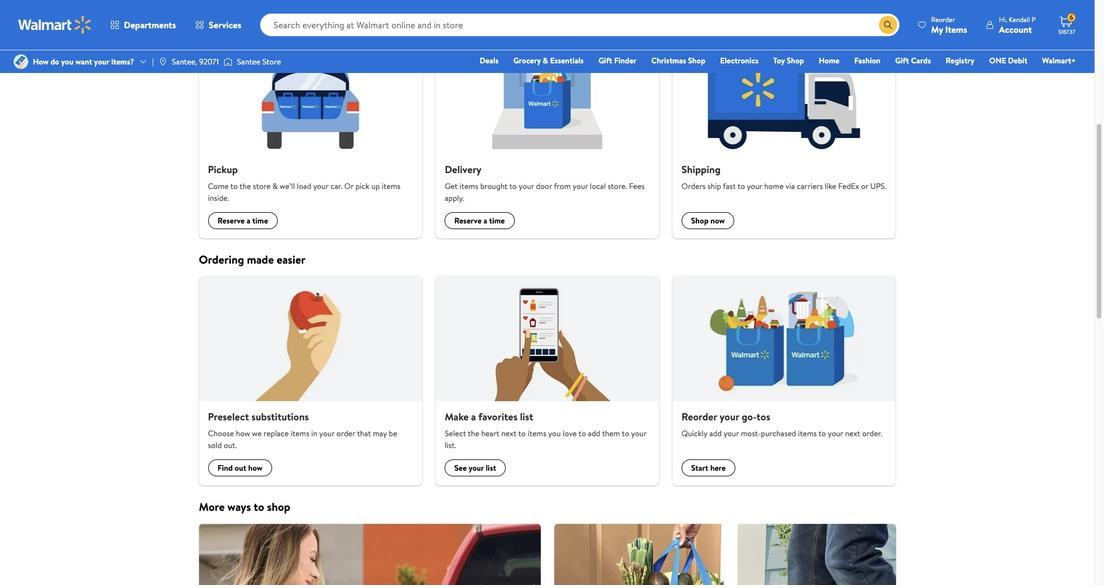 Task type: vqa. For each thing, say whether or not it's contained in the screenshot.
"we"
yes



Task type: describe. For each thing, give the bounding box(es) containing it.
make a favorites list list item
[[429, 276, 666, 486]]

shipping orders ship fast to your home via carriers like fedex or ups.
[[682, 162, 887, 192]]

you inside make a favorites list select the heart next to items you love to add them to your list.
[[548, 428, 561, 439]]

or
[[344, 181, 354, 192]]

grocery & essentials
[[514, 55, 584, 66]]

we
[[252, 428, 262, 439]]

time for pickup
[[252, 215, 268, 226]]

kendall
[[1009, 14, 1030, 24]]

gift cards
[[896, 55, 931, 66]]

gift for gift cards
[[896, 55, 909, 66]]

list for shop
[[192, 524, 903, 585]]

reserve for delivery
[[454, 215, 482, 226]]

to right them
[[622, 428, 630, 439]]

delivery get items brought to your door from your local store. fees apply.
[[445, 162, 645, 204]]

to right heart
[[518, 428, 526, 439]]

your right want
[[94, 56, 109, 67]]

up
[[371, 181, 380, 192]]

6 $187.37
[[1059, 13, 1076, 36]]

how inside preselect substitutions choose how we replace items in your order that may be sold out.
[[236, 428, 250, 439]]

gift finder link
[[594, 54, 642, 67]]

made
[[247, 252, 274, 267]]

ups.
[[871, 181, 887, 192]]

1 list item from the left
[[192, 524, 547, 585]]

 image for santee, 92071
[[158, 57, 167, 66]]

items?
[[111, 56, 134, 67]]

$187.37
[[1059, 28, 1076, 36]]

deals link
[[475, 54, 504, 67]]

love
[[563, 428, 577, 439]]

items inside delivery get items brought to your door from your local store. fees apply.
[[460, 181, 479, 192]]

Search search field
[[260, 14, 900, 36]]

delivery list item
[[429, 29, 666, 238]]

inside.
[[208, 192, 229, 204]]

delivery
[[445, 162, 482, 176]]

pick
[[356, 181, 370, 192]]

pickup come to the store & we'll load your car. or pick up items inside.
[[208, 162, 401, 204]]

6
[[1070, 13, 1074, 22]]

order inside preselect substitutions choose how we replace items in your order that may be sold out.
[[337, 428, 355, 439]]

pickup list item
[[192, 29, 429, 238]]

get
[[247, 4, 264, 20]]

order.
[[863, 428, 883, 439]]

time for delivery
[[489, 215, 505, 226]]

see your list
[[454, 463, 496, 474]]

home
[[765, 181, 784, 192]]

reserve for pickup
[[218, 215, 245, 226]]

hi,
[[999, 14, 1008, 24]]

add inside make a favorites list select the heart next to items you love to add them to your list.
[[588, 428, 601, 439]]

shop for toy shop
[[787, 55, 804, 66]]

2 list item from the left
[[547, 524, 903, 585]]

ways for 3
[[208, 4, 231, 20]]

ordering
[[199, 252, 244, 267]]

0 horizontal spatial order
[[291, 4, 318, 20]]

santee
[[237, 56, 261, 67]]

essentials
[[550, 55, 584, 66]]

services button
[[186, 11, 251, 38]]

out.
[[224, 440, 237, 451]]

shop for christmas shop
[[688, 55, 706, 66]]

walmart+
[[1043, 55, 1076, 66]]

your inside preselect substitutions choose how we replace items in your order that may be sold out.
[[319, 428, 335, 439]]

Walmart Site-Wide search field
[[260, 14, 900, 36]]

christmas
[[652, 55, 686, 66]]

preselect substitutions list item
[[192, 276, 429, 486]]

one debit
[[990, 55, 1028, 66]]

here
[[711, 463, 726, 474]]

local
[[590, 181, 606, 192]]

door
[[536, 181, 552, 192]]

easier
[[277, 252, 306, 267]]

your inside shipping orders ship fast to your home via carriers like fedex or ups.
[[747, 181, 763, 192]]

shop inside shipping list item
[[691, 215, 709, 226]]

ship
[[708, 181, 721, 192]]

1 vertical spatial list
[[486, 463, 496, 474]]

your left go-
[[720, 410, 740, 424]]

to inside delivery get items brought to your door from your local store. fees apply.
[[510, 181, 517, 192]]

toy
[[774, 55, 785, 66]]

gift finder
[[599, 55, 637, 66]]

car.
[[331, 181, 342, 192]]

santee,
[[172, 56, 197, 67]]

home link
[[814, 54, 845, 67]]

find
[[218, 463, 233, 474]]

substitutions
[[252, 410, 309, 424]]

p
[[1032, 14, 1036, 24]]

via
[[786, 181, 795, 192]]

reorder for your
[[682, 410, 717, 424]]

out
[[235, 463, 246, 474]]

reorder your go-tos quickly add your most-purchased items to your next order.
[[682, 410, 883, 439]]

to inside pickup come to the store & we'll load your car. or pick up items inside.
[[230, 181, 238, 192]]

fedex
[[839, 181, 860, 192]]

registry
[[946, 55, 975, 66]]

next inside make a favorites list select the heart next to items you love to add them to your list.
[[501, 428, 517, 439]]

how do you want your items?
[[33, 56, 134, 67]]

registry link
[[941, 54, 980, 67]]

store
[[262, 56, 281, 67]]

store
[[253, 181, 271, 192]]

shop now
[[691, 215, 725, 226]]

add inside reorder your go-tos quickly add your most-purchased items to your next order.
[[710, 428, 722, 439]]

pickup
[[208, 162, 238, 176]]

that
[[357, 428, 371, 439]]

replace
[[264, 428, 289, 439]]

items inside preselect substitutions choose how we replace items in your order that may be sold out.
[[291, 428, 309, 439]]

walmart+ link
[[1037, 54, 1081, 67]]

in
[[311, 428, 317, 439]]

deals
[[480, 55, 499, 66]]

how
[[33, 56, 49, 67]]

your left order.
[[828, 428, 844, 439]]

to left shop
[[254, 499, 264, 515]]

purchased
[[761, 428, 796, 439]]

come
[[208, 181, 229, 192]]

one debit link
[[984, 54, 1033, 67]]

now
[[711, 215, 725, 226]]



Task type: locate. For each thing, give the bounding box(es) containing it.
shop
[[267, 499, 291, 515]]

to right brought
[[510, 181, 517, 192]]

orders
[[682, 181, 706, 192]]

gift left finder
[[599, 55, 613, 66]]

time inside delivery list item
[[489, 215, 505, 226]]

2 gift from the left
[[896, 55, 909, 66]]

your right in
[[319, 428, 335, 439]]

one
[[990, 55, 1007, 66]]

next
[[501, 428, 517, 439], [845, 428, 861, 439]]

next right heart
[[501, 428, 517, 439]]

electronics
[[720, 55, 759, 66]]

your left the most-
[[724, 428, 739, 439]]

0 horizontal spatial reserve a time
[[218, 215, 268, 226]]

reserve down inside.
[[218, 215, 245, 226]]

reorder up 'registry'
[[931, 14, 956, 24]]

services
[[209, 19, 241, 31]]

the left heart
[[468, 428, 479, 439]]

them
[[602, 428, 620, 439]]

list
[[520, 410, 533, 424], [486, 463, 496, 474]]

1 horizontal spatial time
[[489, 215, 505, 226]]

ordering made easier
[[199, 252, 306, 267]]

items inside pickup come to the store & we'll load your car. or pick up items inside.
[[382, 181, 401, 192]]

0 vertical spatial you
[[61, 56, 74, 67]]

reorder my items
[[931, 14, 968, 35]]

add left them
[[588, 428, 601, 439]]

1 add from the left
[[588, 428, 601, 439]]

hi, kendall p account
[[999, 14, 1036, 35]]

reorder inside reorder my items
[[931, 14, 956, 24]]

apply.
[[445, 192, 464, 204]]

from
[[554, 181, 571, 192]]

find out how
[[218, 463, 263, 474]]

santee store
[[237, 56, 281, 67]]

a down brought
[[484, 215, 487, 226]]

to right love
[[579, 428, 586, 439]]

shop
[[688, 55, 706, 66], [787, 55, 804, 66], [691, 215, 709, 226]]

1 vertical spatial &
[[273, 181, 278, 192]]

your left home
[[747, 181, 763, 192]]

& inside grocery & essentials link
[[543, 55, 548, 66]]

a right make
[[471, 410, 476, 424]]

1 horizontal spatial list
[[520, 410, 533, 424]]

1 horizontal spatial reserve a time
[[454, 215, 505, 226]]

reserve down apply.
[[454, 215, 482, 226]]

store.
[[608, 181, 627, 192]]

reserve inside delivery list item
[[454, 215, 482, 226]]

be
[[389, 428, 397, 439]]

to right come
[[230, 181, 238, 192]]

reorder up quickly
[[682, 410, 717, 424]]

items right purchased
[[798, 428, 817, 439]]

account
[[999, 23, 1032, 35]]

brought
[[480, 181, 508, 192]]

the left store
[[240, 181, 251, 192]]

2 time from the left
[[489, 215, 505, 226]]

to right 'fast'
[[738, 181, 745, 192]]

reserve a time down apply.
[[454, 215, 505, 226]]

your right them
[[631, 428, 647, 439]]

0 vertical spatial reorder
[[931, 14, 956, 24]]

2 vertical spatial list
[[192, 524, 903, 585]]

you right 'do'
[[61, 56, 74, 67]]

reorder inside reorder your go-tos quickly add your most-purchased items to your next order.
[[682, 410, 717, 424]]

home
[[819, 55, 840, 66]]

0 vertical spatial ways
[[208, 4, 231, 20]]

fast
[[723, 181, 736, 192]]

carriers
[[797, 181, 823, 192]]

list containing pickup
[[192, 29, 903, 238]]

1 horizontal spatial a
[[471, 410, 476, 424]]

& inside pickup come to the store & we'll load your car. or pick up items inside.
[[273, 181, 278, 192]]

order left that
[[337, 428, 355, 439]]

ways right 3
[[208, 4, 231, 20]]

choose
[[208, 428, 234, 439]]

to
[[234, 4, 244, 20], [230, 181, 238, 192], [510, 181, 517, 192], [738, 181, 745, 192], [518, 428, 526, 439], [579, 428, 586, 439], [622, 428, 630, 439], [819, 428, 826, 439], [254, 499, 264, 515]]

reorder for my
[[931, 14, 956, 24]]

gift left cards
[[896, 55, 909, 66]]

reserve a time inside delivery list item
[[454, 215, 505, 226]]

0 horizontal spatial reorder
[[682, 410, 717, 424]]

toy shop
[[774, 55, 804, 66]]

toy shop link
[[768, 54, 809, 67]]

2 next from the left
[[845, 428, 861, 439]]

may
[[373, 428, 387, 439]]

shipping list item
[[666, 29, 903, 238]]

preselect
[[208, 410, 249, 424]]

finder
[[614, 55, 637, 66]]

the
[[240, 181, 251, 192], [468, 428, 479, 439]]

0 horizontal spatial  image
[[14, 54, 28, 69]]

next inside reorder your go-tos quickly add your most-purchased items to your next order.
[[845, 428, 861, 439]]

2 reserve from the left
[[454, 215, 482, 226]]

items inside reorder your go-tos quickly add your most-purchased items to your next order.
[[798, 428, 817, 439]]

christmas shop link
[[646, 54, 711, 67]]

preselect substitutions choose how we replace items in your order that may be sold out.
[[208, 410, 397, 451]]

departments
[[124, 19, 176, 31]]

1 vertical spatial order
[[337, 428, 355, 439]]

a for delivery
[[484, 215, 487, 226]]

walmart image
[[18, 16, 92, 34]]

items left in
[[291, 428, 309, 439]]

2 reserve a time from the left
[[454, 215, 505, 226]]

1 reserve a time from the left
[[218, 215, 268, 226]]

see
[[454, 463, 467, 474]]

1 vertical spatial reorder
[[682, 410, 717, 424]]

1 horizontal spatial you
[[548, 428, 561, 439]]

select
[[445, 428, 466, 439]]

fees
[[629, 181, 645, 192]]

1 vertical spatial you
[[548, 428, 561, 439]]

1 time from the left
[[252, 215, 268, 226]]

0 horizontal spatial reserve
[[218, 215, 245, 226]]

reserve a time inside the pickup list item
[[218, 215, 268, 226]]

0 vertical spatial the
[[240, 181, 251, 192]]

make a favorites list select the heart next to items you love to add them to your list.
[[445, 410, 647, 451]]

list containing preselect substitutions
[[192, 276, 903, 486]]

0 vertical spatial list
[[192, 29, 903, 238]]

your right get
[[266, 4, 288, 20]]

 image
[[223, 56, 233, 67]]

gift for gift finder
[[599, 55, 613, 66]]

2 list from the top
[[192, 276, 903, 486]]

reorder
[[931, 14, 956, 24], [682, 410, 717, 424]]

to right purchased
[[819, 428, 826, 439]]

more
[[199, 499, 225, 515]]

1 horizontal spatial gift
[[896, 55, 909, 66]]

your right see
[[469, 463, 484, 474]]

1 horizontal spatial next
[[845, 428, 861, 439]]

 image left "how"
[[14, 54, 28, 69]]

& right grocery
[[543, 55, 548, 66]]

my
[[931, 23, 943, 35]]

3 list from the top
[[192, 524, 903, 585]]

to left get
[[234, 4, 244, 20]]

favorites
[[479, 410, 518, 424]]

0 horizontal spatial list
[[486, 463, 496, 474]]

list right favorites on the bottom of page
[[520, 410, 533, 424]]

your
[[266, 4, 288, 20], [94, 56, 109, 67], [313, 181, 329, 192], [519, 181, 534, 192], [573, 181, 588, 192], [747, 181, 763, 192], [720, 410, 740, 424], [319, 428, 335, 439], [631, 428, 647, 439], [724, 428, 739, 439], [828, 428, 844, 439], [469, 463, 484, 474]]

shipping
[[682, 162, 721, 176]]

debit
[[1008, 55, 1028, 66]]

sold
[[208, 440, 222, 451]]

reserve a time
[[218, 215, 268, 226], [454, 215, 505, 226]]

like
[[825, 181, 837, 192]]

a inside make a favorites list select the heart next to items you love to add them to your list.
[[471, 410, 476, 424]]

gift cards link
[[890, 54, 936, 67]]

load
[[297, 181, 311, 192]]

more ways to shop
[[199, 499, 291, 515]]

0 vertical spatial how
[[236, 428, 250, 439]]

items inside make a favorites list select the heart next to items you love to add them to your list.
[[528, 428, 547, 439]]

reserve a time for delivery
[[454, 215, 505, 226]]

0 horizontal spatial add
[[588, 428, 601, 439]]

quickly
[[682, 428, 708, 439]]

1 vertical spatial how
[[248, 463, 263, 474]]

items
[[946, 23, 968, 35]]

ways right the more
[[228, 499, 251, 515]]

0 horizontal spatial gift
[[599, 55, 613, 66]]

0 vertical spatial order
[[291, 4, 318, 20]]

1 horizontal spatial add
[[710, 428, 722, 439]]

add right quickly
[[710, 428, 722, 439]]

reserve a time down inside.
[[218, 215, 268, 226]]

time down store
[[252, 215, 268, 226]]

list right see
[[486, 463, 496, 474]]

list.
[[445, 440, 456, 451]]

your inside pickup come to the store & we'll load your car. or pick up items inside.
[[313, 181, 329, 192]]

list
[[192, 29, 903, 238], [192, 276, 903, 486], [192, 524, 903, 585]]

heart
[[481, 428, 500, 439]]

order right get
[[291, 4, 318, 20]]

3 ways to get your order
[[199, 4, 318, 20]]

how right the out
[[248, 463, 263, 474]]

your inside make a favorites list select the heart next to items you love to add them to your list.
[[631, 428, 647, 439]]

1 horizontal spatial &
[[543, 55, 548, 66]]

your left car.
[[313, 181, 329, 192]]

1 gift from the left
[[599, 55, 613, 66]]

list item
[[192, 524, 547, 585], [547, 524, 903, 585]]

1 reserve from the left
[[218, 215, 245, 226]]

do
[[50, 56, 59, 67]]

next left order.
[[845, 428, 861, 439]]

1 horizontal spatial reserve
[[454, 215, 482, 226]]

reorder your go-tos list item
[[666, 276, 903, 486]]

1 list from the top
[[192, 29, 903, 238]]

3
[[199, 4, 205, 20]]

1 horizontal spatial order
[[337, 428, 355, 439]]

0 horizontal spatial time
[[252, 215, 268, 226]]

or
[[861, 181, 869, 192]]

a inside delivery list item
[[484, 215, 487, 226]]

fashion link
[[849, 54, 886, 67]]

most-
[[741, 428, 761, 439]]

reserve inside the pickup list item
[[218, 215, 245, 226]]

go-
[[742, 410, 757, 424]]

shop right christmas
[[688, 55, 706, 66]]

a up ordering made easier
[[247, 215, 251, 226]]

a inside the pickup list item
[[247, 215, 251, 226]]

add
[[588, 428, 601, 439], [710, 428, 722, 439]]

items right up
[[382, 181, 401, 192]]

list inside make a favorites list select the heart next to items you love to add them to your list.
[[520, 410, 533, 424]]

your left the local
[[573, 181, 588, 192]]

christmas shop
[[652, 55, 706, 66]]

 image right |
[[158, 57, 167, 66]]

1 horizontal spatial the
[[468, 428, 479, 439]]

 image
[[14, 54, 28, 69], [158, 57, 167, 66]]

list for get
[[192, 29, 903, 238]]

0 vertical spatial list
[[520, 410, 533, 424]]

0 horizontal spatial a
[[247, 215, 251, 226]]

& left "we'll" on the left of page
[[273, 181, 278, 192]]

1 vertical spatial ways
[[228, 499, 251, 515]]

time down brought
[[489, 215, 505, 226]]

1 vertical spatial the
[[468, 428, 479, 439]]

time inside the pickup list item
[[252, 215, 268, 226]]

the inside make a favorites list select the heart next to items you love to add them to your list.
[[468, 428, 479, 439]]

shop right toy
[[787, 55, 804, 66]]

items
[[382, 181, 401, 192], [460, 181, 479, 192], [291, 428, 309, 439], [528, 428, 547, 439], [798, 428, 817, 439]]

0 horizontal spatial the
[[240, 181, 251, 192]]

2 horizontal spatial a
[[484, 215, 487, 226]]

how left we
[[236, 428, 250, 439]]

get
[[445, 181, 458, 192]]

tos
[[757, 410, 771, 424]]

1 vertical spatial list
[[192, 276, 903, 486]]

items right get
[[460, 181, 479, 192]]

your left door
[[519, 181, 534, 192]]

reserve a time for pickup
[[218, 215, 268, 226]]

0 horizontal spatial you
[[61, 56, 74, 67]]

2 add from the left
[[710, 428, 722, 439]]

0 horizontal spatial &
[[273, 181, 278, 192]]

search icon image
[[884, 20, 893, 29]]

you left love
[[548, 428, 561, 439]]

to inside shipping orders ship fast to your home via carriers like fedex or ups.
[[738, 181, 745, 192]]

1 next from the left
[[501, 428, 517, 439]]

0 vertical spatial &
[[543, 55, 548, 66]]

fashion
[[855, 55, 881, 66]]

to inside reorder your go-tos quickly add your most-purchased items to your next order.
[[819, 428, 826, 439]]

items left love
[[528, 428, 547, 439]]

0 horizontal spatial next
[[501, 428, 517, 439]]

a for pickup
[[247, 215, 251, 226]]

grocery
[[514, 55, 541, 66]]

&
[[543, 55, 548, 66], [273, 181, 278, 192]]

1 horizontal spatial reorder
[[931, 14, 956, 24]]

ways for more
[[228, 499, 251, 515]]

cards
[[911, 55, 931, 66]]

shop left now
[[691, 215, 709, 226]]

1 horizontal spatial  image
[[158, 57, 167, 66]]

 image for how do you want your items?
[[14, 54, 28, 69]]

the inside pickup come to the store & we'll load your car. or pick up items inside.
[[240, 181, 251, 192]]



